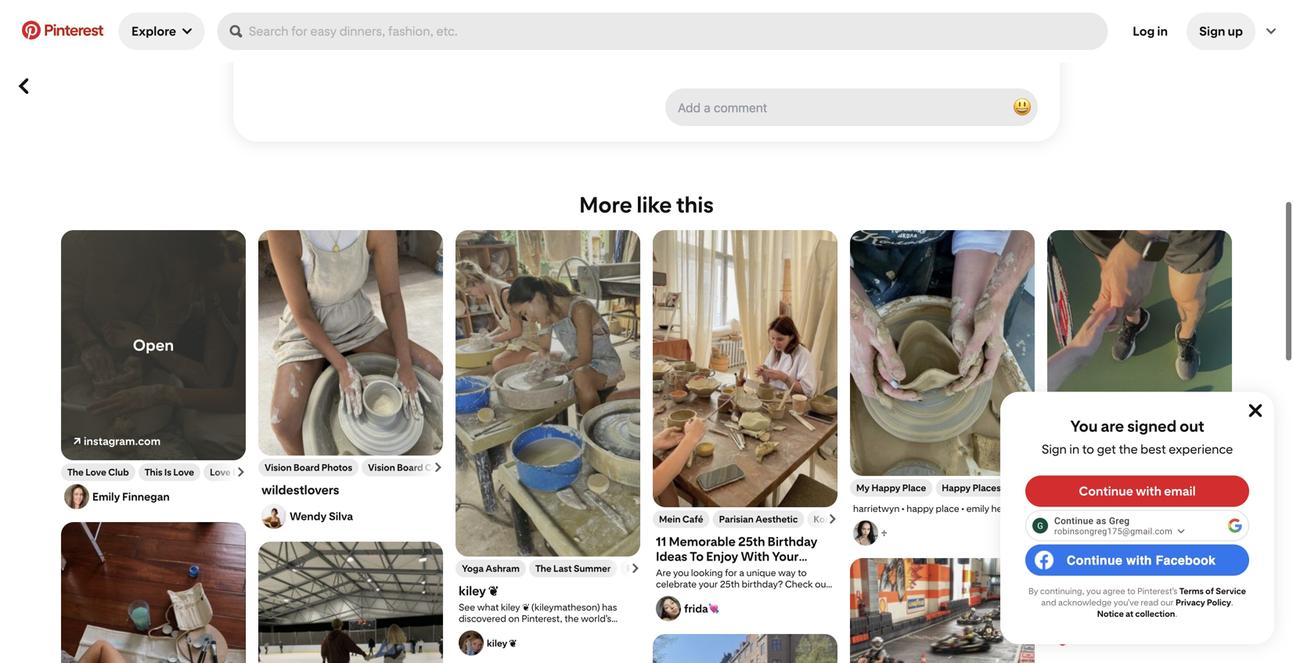 Task type: vqa. For each thing, say whether or not it's contained in the screenshot.
Couples Vision Board Link
yes



Task type: locate. For each thing, give the bounding box(es) containing it.
vision
[[265, 462, 292, 473], [368, 462, 395, 473], [1092, 564, 1119, 576]]

sign left up
[[1199, 24, 1226, 39]]

1 horizontal spatial 11
[[682, 590, 690, 601]]

of inside kiley ❦ see what kiley ❦ (kileymatheson) has discovered on pinterest, the world's biggest collection of ideas.
[[538, 624, 547, 636]]

0 vertical spatial collection
[[1135, 609, 1175, 619]]

continue up agree
[[1074, 552, 1130, 567]]

board left collage
[[397, 462, 423, 473]]

the
[[1119, 442, 1138, 457], [565, 613, 579, 624]]

. down service
[[1231, 597, 1234, 608]]

a man laying on top of a bed covered in lots of paint next to other items image
[[61, 522, 246, 663]]

a person is making a pot on a potter's wheel image
[[850, 230, 1035, 476]]

tennis aesthetic link
[[1163, 564, 1235, 576]]

couples tennis aesthetic couples tennis aesthetic
[[1051, 585, 1192, 615]]

scroll image
[[434, 463, 443, 472], [236, 467, 246, 477], [1026, 483, 1035, 492], [1223, 565, 1232, 575]]

1 vertical spatial scroll image
[[631, 564, 640, 573]]

are
[[1101, 417, 1124, 436]]

with inside 'continue with email' button
[[1136, 484, 1162, 499]]

happy
[[907, 503, 934, 514]]

tennis up notice
[[1099, 585, 1135, 600]]

11 inside 11 memorable 25th birthday ideas to enjoy with your friends - its claudia g
[[656, 534, 667, 549]]

you inside by continuing, you agree to pinterest's terms of service and acknowledge you've read our privacy policy . notice at collection .
[[1087, 586, 1101, 596]]

the love club
[[67, 467, 129, 478]]

emily finnegan button
[[61, 481, 246, 509]]

the left world's
[[565, 613, 579, 624]]

out
[[1180, 417, 1205, 436], [815, 579, 830, 590]]

2 vertical spatial ❦
[[509, 637, 516, 649]]

of
[[1206, 586, 1214, 596], [538, 624, 547, 636]]

and
[[1041, 597, 1057, 608]]

couples down 'couples'
[[1051, 585, 1097, 600]]

0 vertical spatial scroll image
[[828, 514, 838, 524]]

vision board photos link
[[265, 462, 352, 473]]

wildestlovers button
[[261, 483, 440, 498]]

remember
[[680, 601, 725, 613]]

couples
[[1054, 564, 1090, 576]]

kiley down biggest
[[487, 637, 507, 649]]

scroll image left ♱ image
[[828, 514, 838, 524]]

of up privacy policy link
[[1206, 586, 1214, 596]]

1 love from the left
[[85, 467, 106, 478]]

with for email
[[1136, 484, 1162, 499]]

collection inside by continuing, you agree to pinterest's terms of service and acknowledge you've read our privacy policy . notice at collection .
[[1135, 609, 1175, 619]]

0 vertical spatial kiley
[[459, 584, 486, 599]]

1 vertical spatial the
[[565, 613, 579, 624]]

11 memorable 25th birthday ideas to enjoy with your friends - its claudia g
[[656, 534, 818, 579]]

you up acknowledge
[[1087, 586, 1101, 596]]

finnegan
[[122, 490, 170, 503]]

kiley right what
[[501, 602, 520, 613]]

the inside you are signed out sign in to get the best experience
[[1119, 442, 1138, 457]]

1 vertical spatial you
[[1087, 586, 1101, 596]]

1 horizontal spatial the
[[535, 563, 552, 574]]

scroll image for kiley ❦
[[631, 564, 640, 573]]

instagram.com link
[[84, 434, 161, 448]]

couples tennis aesthetic button
[[1051, 585, 1229, 600], [1051, 603, 1229, 615]]

love right is
[[173, 467, 194, 478]]

to up you've
[[1127, 586, 1136, 596]]

café
[[683, 514, 703, 525]]

1 vertical spatial aesthetic
[[1193, 564, 1235, 576]]

0 vertical spatial ❦
[[489, 584, 498, 599]]

2 vertical spatial kiley
[[487, 637, 507, 649]]

0 vertical spatial continue
[[1079, 484, 1134, 499]]

0 vertical spatial the
[[67, 467, 84, 478]]

0 vertical spatial to
[[1082, 442, 1094, 457]]

11
[[656, 534, 667, 549], [682, 590, 690, 601]]

1 vertical spatial collection
[[493, 624, 536, 636]]

1 horizontal spatial out
[[1180, 417, 1205, 436]]

0 horizontal spatial love
[[85, 467, 106, 478]]

0 horizontal spatial 11
[[656, 534, 667, 549]]

1 vertical spatial out
[[815, 579, 830, 590]]

two women are making pottery in a workshop image
[[456, 230, 640, 557]]

0 horizontal spatial ❦
[[489, 584, 498, 599]]

list item
[[1047, 658, 1232, 663]]

😃 button
[[665, 88, 1038, 126], [1007, 92, 1038, 123]]

the for the last summer
[[535, 563, 552, 574]]

1 vertical spatial ❦
[[522, 602, 529, 613]]

tennis down agree
[[1087, 603, 1113, 615]]

1 vertical spatial 11
[[682, 590, 690, 601]]

with left tennis
[[1133, 552, 1160, 567]]

in down the you
[[1070, 442, 1080, 457]]

0 vertical spatial sign
[[1199, 24, 1226, 39]]

board up agree
[[1121, 564, 1147, 576]]

1 horizontal spatial the
[[1119, 442, 1138, 457]]

the for the love club
[[67, 467, 84, 478]]

vision up wildestlovers button
[[368, 462, 395, 473]]

this is love link
[[145, 467, 194, 478]]

out up experience
[[1180, 417, 1205, 436]]

tennis
[[1099, 585, 1135, 600], [1087, 603, 1113, 615]]

1 vertical spatial couples
[[1051, 603, 1085, 615]]

open
[[133, 336, 174, 355]]

1 vertical spatial continue
[[1074, 552, 1130, 567]]

love left the life
[[210, 467, 231, 478]]

1 horizontal spatial ❦
[[509, 637, 516, 649]]

0 horizontal spatial .
[[1175, 609, 1178, 619]]

❦ right on
[[522, 602, 529, 613]]

wendy
[[290, 510, 327, 523]]

vision board photos
[[265, 462, 352, 473]]

0 vertical spatial 11
[[656, 534, 667, 549]]

1 horizontal spatial board
[[397, 462, 423, 473]]

2 horizontal spatial to
[[1127, 586, 1136, 596]]

0 vertical spatial with
[[1136, 484, 1162, 499]]

2 horizontal spatial ❦
[[522, 602, 529, 613]]

a man and woman riding bikes on the street with buildings in the backgroud image
[[653, 634, 838, 663]]

two people holding hands while skating on an ice rink image
[[258, 542, 443, 663]]

1 vertical spatial the
[[535, 563, 552, 574]]

aesthetic up birthday
[[756, 514, 798, 525]]

to inside are you looking for a unique way to celebrate your 25th birthday? check out these 11 memorable 25th birthday ideas you'll remember forever!
[[798, 567, 807, 579]]

Add a comment field
[[678, 100, 994, 115]]

sign inside sign up button
[[1199, 24, 1226, 39]]

1 horizontal spatial to
[[1082, 442, 1094, 457]]

kiley up see
[[459, 584, 486, 599]]

0 vertical spatial in
[[1157, 24, 1168, 39]]

check
[[785, 579, 813, 590]]

0 vertical spatial tennis
[[1099, 585, 1135, 600]]

in right log
[[1157, 24, 1168, 39]]

1 horizontal spatial .
[[1231, 597, 1234, 608]]

experience
[[1169, 442, 1233, 457]]

with
[[1136, 484, 1162, 499], [1133, 552, 1160, 567]]

wendyseeker image
[[261, 504, 287, 529]]

1 vertical spatial with
[[1133, 552, 1160, 567]]

1 horizontal spatial you
[[1087, 586, 1101, 596]]

❦ up what
[[489, 584, 498, 599]]

1 horizontal spatial vision
[[368, 462, 395, 473]]

1 horizontal spatial aesthetic
[[1193, 564, 1235, 576]]

aesthetic
[[756, 514, 798, 525], [1193, 564, 1235, 576]]

1 vertical spatial couples tennis aesthetic button
[[1051, 603, 1229, 615]]

with inside "continue with facebook" button
[[1133, 552, 1160, 567]]

of left ideas.
[[538, 624, 547, 636]]

2 happy from the left
[[942, 482, 971, 494]]

policy
[[1207, 597, 1231, 608]]

continue for continue with facebook
[[1074, 552, 1130, 567]]

yoga ashram link
[[462, 563, 520, 574]]

1 horizontal spatial •
[[962, 503, 964, 514]]

collection down read
[[1135, 609, 1175, 619]]

1 horizontal spatial love
[[173, 467, 194, 478]]

0 horizontal spatial the
[[67, 467, 84, 478]]

a woman sitting on top of a pottery wheel image
[[258, 230, 443, 456]]

parisian
[[719, 514, 754, 525]]

vision board collage
[[368, 462, 459, 473]]

2 horizontal spatial love
[[210, 467, 231, 478]]

you inside are you looking for a unique way to celebrate your 25th birthday? check out these 11 memorable 25th birthday ideas you'll remember forever!
[[673, 567, 689, 579]]

harrietwyn • happy place • emily henry button
[[853, 503, 1032, 514]]

out right check
[[815, 579, 830, 590]]

my happy place link
[[856, 482, 926, 494]]

0 horizontal spatial aesthetic
[[756, 514, 798, 525]]

0 horizontal spatial you
[[673, 567, 689, 579]]

scroll image
[[828, 514, 838, 524], [631, 564, 640, 573]]

board
[[294, 462, 320, 473], [397, 462, 423, 473], [1121, 564, 1147, 576]]

on
[[508, 613, 520, 624]]

our
[[1161, 597, 1174, 608]]

parisian aesthetic link
[[719, 514, 798, 525]]

0 vertical spatial the
[[1119, 442, 1138, 457]]

11 inside are you looking for a unique way to celebrate your 25th birthday? check out these 11 memorable 25th birthday ideas you'll remember forever!
[[682, 590, 690, 601]]

continue down get
[[1079, 484, 1134, 499]]

0 horizontal spatial •
[[902, 503, 905, 514]]

0 vertical spatial couples
[[1051, 585, 1097, 600]]

1 horizontal spatial scroll image
[[828, 514, 838, 524]]

❦ inside kiley ❦ "button"
[[509, 637, 516, 649]]

emily
[[92, 490, 120, 503]]

scroll image for 11 memorable 25th birthday ideas to enjoy with your friends - its claudia g
[[828, 514, 838, 524]]

. down 'privacy'
[[1175, 609, 1178, 619]]

are
[[656, 567, 671, 579]]

of inside by continuing, you agree to pinterest's terms of service and acknowledge you've read our privacy policy . notice at collection .
[[1206, 586, 1214, 596]]

0 horizontal spatial out
[[815, 579, 830, 590]]

scroll image left 'are'
[[631, 564, 640, 573]]

1 horizontal spatial collection
[[1135, 609, 1175, 619]]

0 horizontal spatial in
[[1070, 442, 1080, 457]]

board up wildestlovers
[[294, 462, 320, 473]]

collection up kiley ❦
[[493, 624, 536, 636]]

ashram
[[486, 563, 520, 574]]

1 vertical spatial sign
[[1042, 442, 1067, 457]]

see what kiley ❦ (kileymatheson) has discovered on pinterest, the world's biggest collection of ideas. button
[[459, 602, 637, 636]]

what
[[477, 602, 499, 613]]

0 horizontal spatial of
[[538, 624, 547, 636]]

♱ button
[[853, 521, 1032, 546], [882, 527, 1032, 539]]

notice
[[1097, 609, 1124, 619]]

1 horizontal spatial sign
[[1199, 24, 1226, 39]]

place
[[902, 482, 926, 494]]

the right get
[[1119, 442, 1138, 457]]

cam' image
[[665, 32, 690, 57]]

• left happy
[[902, 503, 905, 514]]

continue for continue with email
[[1079, 484, 1134, 499]]

my
[[856, 482, 870, 494]]

11 right these at the right bottom
[[682, 590, 690, 601]]

0 vertical spatial of
[[1206, 586, 1214, 596]]

0 vertical spatial out
[[1180, 417, 1205, 436]]

0 horizontal spatial to
[[798, 567, 807, 579]]

happy places
[[942, 482, 1001, 494]]

with left email
[[1136, 484, 1162, 499]]

love left club
[[85, 467, 106, 478]]

continue
[[1079, 484, 1134, 499], [1074, 552, 1130, 567]]

happy up harrietwyn
[[872, 482, 901, 494]]

1 horizontal spatial in
[[1157, 24, 1168, 39]]

world's
[[581, 613, 612, 624]]

vision up wildestlovers
[[265, 462, 292, 473]]

0 horizontal spatial board
[[294, 462, 320, 473]]

1 vertical spatial of
[[538, 624, 547, 636]]

claudia
[[725, 564, 770, 579]]

0 vertical spatial couples tennis aesthetic button
[[1051, 585, 1229, 600]]

25th inside 11 memorable 25th birthday ideas to enjoy with your friends - its claudia g
[[738, 534, 765, 549]]

sign left get
[[1042, 442, 1067, 457]]

1 vertical spatial to
[[798, 567, 807, 579]]

to right way
[[798, 567, 807, 579]]

0 horizontal spatial vision
[[265, 462, 292, 473]]

0 horizontal spatial the
[[565, 613, 579, 624]]

❦ down on
[[509, 637, 516, 649]]

the up emilyfinnegan "icon"
[[67, 467, 84, 478]]

best
[[1141, 442, 1166, 457]]

scroll image for vision board collage
[[434, 463, 443, 472]]

by
[[1029, 586, 1038, 596]]

2 • from the left
[[962, 503, 964, 514]]

to
[[1082, 442, 1094, 457], [798, 567, 807, 579], [1127, 586, 1136, 596]]

0 horizontal spatial sign
[[1042, 442, 1067, 457]]

you right 'are'
[[673, 567, 689, 579]]

happy
[[872, 482, 901, 494], [942, 482, 971, 494]]

0 vertical spatial aesthetic
[[756, 514, 798, 525]]

way
[[778, 567, 796, 579]]

vision up agree
[[1092, 564, 1119, 576]]

1 horizontal spatial of
[[1206, 586, 1214, 596]]

to left get
[[1082, 442, 1094, 457]]

kiley
[[459, 584, 486, 599], [501, 602, 520, 613], [487, 637, 507, 649]]

see
[[459, 602, 475, 613]]

• left emily
[[962, 503, 964, 514]]

11 down mein
[[656, 534, 667, 549]]

the last summer link
[[535, 563, 611, 574]]

1 vertical spatial kiley
[[501, 602, 520, 613]]

happy up place
[[942, 482, 971, 494]]

ideas
[[656, 549, 688, 564]]

couples
[[1051, 585, 1097, 600], [1051, 603, 1085, 615]]

aesthetic up terms of service link
[[1193, 564, 1235, 576]]

0 vertical spatial you
[[673, 567, 689, 579]]

0 horizontal spatial happy
[[872, 482, 901, 494]]

couples vision board
[[1054, 564, 1147, 576]]

Search text field
[[249, 13, 1102, 50]]

tennis aesthetic
[[1163, 564, 1235, 576]]

1 vertical spatial in
[[1070, 442, 1080, 457]]

pinterest link
[[13, 21, 112, 40]]

0 horizontal spatial collection
[[493, 624, 536, 636]]

to inside you are signed out sign in to get the best experience
[[1082, 442, 1094, 457]]

link image
[[74, 438, 81, 445]]

a
[[739, 567, 745, 579]]

1 horizontal spatial happy
[[942, 482, 971, 494]]

sign inside you are signed out sign in to get the best experience
[[1042, 442, 1067, 457]]

kiley ❦ button
[[459, 584, 637, 599], [459, 631, 637, 656], [487, 637, 637, 649]]

scroll image for tennis aesthetic
[[1223, 565, 1232, 575]]

the left the last
[[535, 563, 552, 574]]

board for photos
[[294, 462, 320, 473]]

up
[[1228, 24, 1243, 39]]

out inside are you looking for a unique way to celebrate your 25th birthday? check out these 11 memorable 25th birthday ideas you'll remember forever!
[[815, 579, 830, 590]]

0 horizontal spatial scroll image
[[631, 564, 640, 573]]

2 vertical spatial to
[[1127, 586, 1136, 596]]

couples down the continuing,
[[1051, 603, 1085, 615]]



Task type: describe. For each thing, give the bounding box(es) containing it.
more like this button
[[579, 192, 714, 218]]

with
[[741, 549, 770, 564]]

2 love from the left
[[173, 467, 194, 478]]

signed
[[1127, 417, 1177, 436]]

facebook image
[[1037, 555, 1052, 570]]

open list
[[55, 230, 1242, 663]]

pinterest image
[[22, 21, 41, 40]]

♱ button down place
[[882, 527, 1032, 539]]

2 horizontal spatial vision
[[1092, 564, 1119, 576]]

kiley ❦ button down the pinterest,
[[459, 631, 637, 656]]

get
[[1097, 442, 1116, 457]]

couples tennis aesthetic couples vision board, tennis aesthetic, fits aesthetic, cute couples goals, couple goals, mode tennis, cute couple pictures image
[[1047, 230, 1232, 558]]

vision for vision board photos
[[265, 462, 292, 473]]

email
[[1164, 484, 1196, 499]]

your
[[699, 579, 718, 590]]

its
[[708, 564, 723, 579]]

parisian aesthetic
[[719, 514, 798, 525]]

scroll image for this is love
[[236, 467, 246, 477]]

kiley for kiley ❦ see what kiley ❦ (kileymatheson) has discovered on pinterest, the world's biggest collection of ideas.
[[459, 584, 486, 599]]

sign up
[[1199, 24, 1243, 39]]

mein café link
[[659, 514, 703, 525]]

the last summer
[[535, 563, 611, 574]]

board for collage
[[397, 462, 423, 473]]

pinterest,
[[522, 613, 563, 624]]

my happy place
[[856, 482, 926, 494]]

-
[[701, 564, 706, 579]]

vision for vision board collage
[[368, 462, 395, 473]]

to
[[690, 549, 704, 564]]

kiley ❦ image
[[459, 631, 484, 656]]

emily
[[967, 503, 989, 514]]

forever!
[[727, 601, 761, 613]]

2 couples from the top
[[1051, 603, 1085, 615]]

list item inside open list
[[1047, 658, 1232, 663]]

fridaflores21 image
[[656, 596, 681, 621]]

in inside log in 'button'
[[1157, 24, 1168, 39]]

enjoy
[[706, 549, 738, 564]]

continuing,
[[1040, 586, 1085, 596]]

in inside you are signed out sign in to get the best experience
[[1070, 442, 1080, 457]]

collage
[[425, 462, 459, 473]]

kiley ❦ button up (kileymatheson)
[[459, 584, 637, 599]]

by continuing, you agree to pinterest's terms of service and acknowledge you've read our privacy policy . notice at collection .
[[1029, 586, 1246, 619]]

yoga
[[462, 563, 484, 574]]

privacy
[[1176, 597, 1205, 608]]

has
[[602, 602, 617, 613]]

with for facebook
[[1133, 552, 1160, 567]]

like
[[637, 192, 672, 218]]

aesthetic for couples tennis aesthetic
[[1193, 564, 1235, 576]]

to inside by continuing, you agree to pinterest's terms of service and acknowledge you've read our privacy policy . notice at collection .
[[1127, 586, 1136, 596]]

biggest
[[459, 624, 491, 636]]

3 love from the left
[[210, 467, 231, 478]]

terms
[[1180, 586, 1204, 596]]

looking
[[691, 567, 723, 579]]

two women are making clay sculptures on a pottery wheel with their hands in the potter's wheel image
[[61, 230, 246, 460]]

mein
[[659, 514, 681, 525]]

yoga ashram
[[462, 563, 520, 574]]

search icon image
[[230, 25, 242, 38]]

kiley for kiley ❦
[[487, 637, 507, 649]]

friends
[[656, 564, 699, 579]]

agree
[[1103, 586, 1126, 596]]

discovered
[[459, 613, 506, 624]]

out inside you are signed out sign in to get the best experience
[[1180, 417, 1205, 436]]

are you looking for a unique way to celebrate your 25th birthday? check out these 11 memorable 25th birthday ideas you'll remember forever!
[[656, 567, 830, 613]]

0 vertical spatial .
[[1231, 597, 1234, 608]]

scroll image for happy places
[[1026, 483, 1035, 492]]

1 couples tennis aesthetic button from the top
[[1051, 585, 1229, 600]]

collection inside kiley ❦ see what kiley ❦ (kileymatheson) has discovered on pinterest, the world's biggest collection of ideas.
[[493, 624, 536, 636]]

❦ for kiley ❦ see what kiley ❦ (kileymatheson) has discovered on pinterest, the world's biggest collection of ideas.
[[489, 584, 498, 599]]

are you looking for a unique way to celebrate your 25th birthday? check out these 11 memorable 25th birthday ideas you'll remember forever! button
[[656, 567, 835, 613]]

wendy silva link
[[290, 510, 440, 523]]

love life
[[210, 467, 249, 478]]

frida💘
[[684, 602, 719, 615]]

1 vertical spatial tennis
[[1087, 603, 1113, 615]]

1 happy from the left
[[872, 482, 901, 494]]

frida💘 link
[[684, 601, 835, 616]]

1 vertical spatial .
[[1175, 609, 1178, 619]]

last
[[554, 563, 572, 574]]

this
[[145, 467, 162, 478]]

emilyfinnegan image
[[64, 484, 89, 509]]

melody💋 image
[[665, 0, 690, 13]]

more like this
[[579, 192, 714, 218]]

this is love
[[145, 467, 194, 478]]

several people on motorcycles racing around an indoor track image
[[850, 558, 1035, 663]]

life
[[233, 467, 249, 478]]

two women sitting at a table making bowls and spoons with pottery on the table image
[[653, 230, 838, 507]]

2 horizontal spatial board
[[1121, 564, 1147, 576]]

memorable
[[692, 590, 741, 601]]

1 vertical spatial aesthetic
[[1115, 603, 1154, 615]]

instagram.com
[[84, 434, 161, 448]]

wildestlovers
[[261, 483, 339, 498]]

your
[[772, 549, 799, 564]]

emily finnegan link
[[92, 490, 243, 503]]

notice at collection link
[[1097, 609, 1175, 619]]

2 couples tennis aesthetic button from the top
[[1051, 603, 1229, 615]]

harrietwyn
[[853, 503, 900, 514]]

❦ for kiley ❦
[[509, 637, 516, 649]]

1 couples from the top
[[1051, 585, 1097, 600]]

silva
[[329, 510, 353, 523]]

explore
[[132, 24, 176, 39]]

memorable
[[669, 534, 736, 549]]

club
[[108, 467, 129, 478]]

for
[[725, 567, 737, 579]]

kiley ❦
[[487, 637, 516, 649]]

the love club link
[[67, 467, 129, 478]]

service
[[1216, 586, 1246, 596]]

kiley ❦ button down ideas.
[[487, 637, 637, 649]]

1 • from the left
[[902, 503, 905, 514]]

the inside kiley ❦ see what kiley ❦ (kileymatheson) has discovered on pinterest, the world's biggest collection of ideas.
[[565, 613, 579, 624]]

11 memorable 25th birthday ideas to enjoy with your friends - its claudia g button
[[656, 534, 835, 579]]

log in button
[[1121, 13, 1181, 50]]

henry
[[992, 503, 1016, 514]]

you are signed out sign in to get the best experience
[[1042, 417, 1233, 457]]

tennis
[[1163, 564, 1191, 576]]

harrietwyn • happy place • emily henry
[[853, 503, 1016, 514]]

you'll
[[656, 601, 678, 613]]

♱ image
[[853, 521, 878, 546]]

continue with email
[[1079, 484, 1196, 499]]

you
[[1070, 417, 1098, 436]]

more
[[579, 192, 632, 218]]

place
[[936, 503, 960, 514]]

is
[[164, 467, 171, 478]]

read
[[1141, 597, 1159, 608]]

♱ button down harrietwyn • happy place • emily henry button
[[853, 521, 1032, 546]]

aesthetic for 11 memorable 25th birthday ideas to enjoy with your friends - its claudia g
[[756, 514, 798, 525]]

couples vision board link
[[1054, 564, 1147, 576]]

ideas
[[804, 590, 826, 601]]

these
[[656, 590, 680, 601]]

(kileymatheson)
[[532, 602, 600, 613]]

continue with facebook button
[[1026, 544, 1249, 576]]

0 vertical spatial aesthetic
[[1138, 585, 1192, 600]]

dating master image
[[1051, 621, 1076, 646]]



